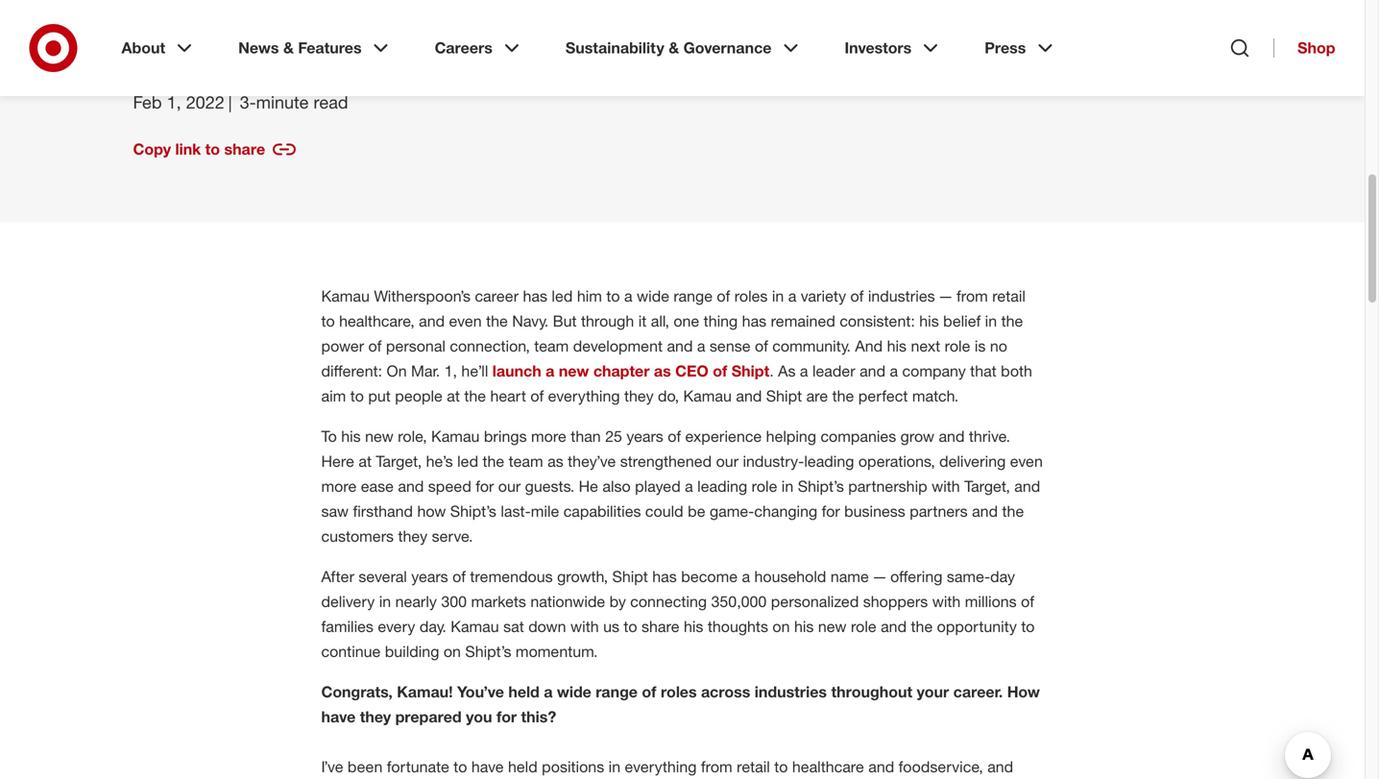 Task type: vqa. For each thing, say whether or not it's contained in the screenshot.
WITH
yes



Task type: describe. For each thing, give the bounding box(es) containing it.
governance
[[684, 38, 772, 57]]

say hello to kamau witherspoon, shipt's new ceo
[[133, 0, 1137, 66]]

offering
[[891, 567, 943, 586]]

0 vertical spatial leading
[[804, 452, 854, 471]]

1 vertical spatial on
[[444, 642, 461, 661]]

nearly
[[395, 592, 437, 611]]

markets
[[471, 592, 526, 611]]

1 horizontal spatial our
[[716, 452, 739, 471]]

25
[[605, 427, 622, 446]]

of right millions
[[1021, 592, 1035, 611]]

business
[[845, 502, 906, 521]]

after several years of tremendous growth, shipt has become a household name — offering same-day delivery in nearly 300 markets nationwide by connecting 350,000 personalized shoppers with millions of families every day. kamau sat down with us to share his thoughts on his new role and the opportunity to continue building on shipt's momentum.
[[321, 567, 1035, 661]]

both
[[1001, 362, 1033, 380]]

to right us
[[624, 617, 637, 636]]

the down he'll
[[464, 387, 486, 405]]

delivering
[[940, 452, 1006, 471]]

prepared
[[395, 707, 462, 726]]

everything inside 'i've been fortunate to have held positions in everything from retail to healthcare and foodservice, and'
[[625, 757, 697, 776]]

and right partners
[[972, 502, 998, 521]]

to inside 'button'
[[205, 140, 220, 158]]

after
[[321, 567, 354, 586]]

ceo inside say hello to kamau witherspoon, shipt's new ceo
[[133, 10, 233, 66]]

foodservice,
[[899, 757, 983, 776]]

minute
[[256, 92, 309, 112]]

has inside after several years of tremendous growth, shipt has become a household name — offering same-day delivery in nearly 300 markets nationwide by connecting 350,000 personalized shoppers with millions of families every day. kamau sat down with us to share his thoughts on his new role and the opportunity to continue building on shipt's momentum.
[[653, 567, 677, 586]]

heart
[[490, 387, 526, 405]]

0 vertical spatial for
[[476, 477, 494, 496]]

years inside after several years of tremendous growth, shipt has become a household name — offering same-day delivery in nearly 300 markets nationwide by connecting 350,000 personalized shoppers with millions of families every day. kamau sat down with us to share his thoughts on his new role and the opportunity to continue building on shipt's momentum.
[[411, 567, 448, 586]]

1 vertical spatial has
[[742, 312, 767, 330]]

launch a new chapter as ceo of shipt link
[[493, 362, 770, 380]]

power
[[321, 337, 364, 355]]

careers
[[435, 38, 493, 57]]

team inside to his new role, kamau brings more than 25 years of experience helping companies grow and thrive. here at target, he's led the team as they've strengthened our industry-leading operations, delivering even more ease and speed for our guests. he also played a leading role in shipt's partnership with target, and saw firsthand how shipt's last-mile capabilities could be game-changing for business partners and the customers they serve.
[[509, 452, 543, 471]]

aim
[[321, 387, 346, 405]]

kamau witherspoon's career has led him to a wide range of roles in a variety of industries — from retail to healthcare, and even the navy. but through it all, one thing has remained consistent: his belief in the power of personal connection, team development and a sense of community. and his next role is no different: on mar. 1, he'll
[[321, 287, 1026, 380]]

copy link to share
[[133, 140, 265, 158]]

0 horizontal spatial has
[[523, 287, 548, 305]]

of right sense
[[755, 337, 768, 355]]

to inside . as a leader and a company that both aim to put people at the heart of everything they do, kamau and shipt are the perfect match.
[[350, 387, 364, 405]]

could
[[645, 502, 684, 521]]

i've
[[321, 757, 343, 776]]

thrive.
[[969, 427, 1011, 446]]

operations,
[[859, 452, 935, 471]]

1 horizontal spatial on
[[773, 617, 790, 636]]

led inside to his new role, kamau brings more than 25 years of experience helping companies grow and thrive. here at target, he's led the team as they've strengthened our industry-leading operations, delivering even more ease and speed for our guests. he also played a leading role in shipt's partnership with target, and saw firsthand how shipt's last-mile capabilities could be game-changing for business partners and the customers they serve.
[[457, 452, 478, 471]]

remained
[[771, 312, 836, 330]]

to right him
[[607, 287, 620, 305]]

and up experience
[[736, 387, 762, 405]]

about link
[[108, 23, 210, 73]]

. as a leader and a company that both aim to put people at the heart of everything they do, kamau and shipt are the perfect match.
[[321, 362, 1033, 405]]

retail inside 'i've been fortunate to have held positions in everything from retail to healthcare and foodservice, and'
[[737, 757, 770, 776]]

of up 300
[[453, 567, 466, 586]]

how
[[1007, 683, 1040, 701]]

community.
[[773, 337, 851, 355]]

and up the how
[[398, 477, 424, 496]]

and right 'foodservice,' in the right bottom of the page
[[988, 757, 1014, 776]]

share inside 'button'
[[224, 140, 265, 158]]

role for offering
[[851, 617, 877, 636]]

across
[[701, 683, 751, 701]]

careers link
[[421, 23, 537, 73]]

a inside congrats, kamau! you've held a wide range of roles across industries throughout your career. how have they prepared you for this?
[[544, 683, 553, 701]]

firsthand
[[353, 502, 413, 521]]

leader
[[813, 362, 856, 380]]

his down personalized
[[794, 617, 814, 636]]

than
[[571, 427, 601, 446]]

him
[[577, 287, 602, 305]]

serve.
[[432, 527, 473, 546]]

chapter
[[594, 362, 650, 380]]

350,000
[[711, 592, 767, 611]]

sense
[[710, 337, 751, 355]]

he'll
[[462, 362, 488, 380]]

they inside . as a leader and a company that both aim to put people at the heart of everything they do, kamau and shipt are the perfect match.
[[624, 387, 654, 405]]

witherspoon's
[[374, 287, 471, 305]]

0 vertical spatial shipt
[[732, 362, 770, 380]]

a inside to his new role, kamau brings more than 25 years of experience helping companies grow and thrive. here at target, he's led the team as they've strengthened our industry-leading operations, delivering even more ease and speed for our guests. he also played a leading role in shipt's partnership with target, and saw firsthand how shipt's last-mile capabilities could be game-changing for business partners and the customers they serve.
[[685, 477, 693, 496]]

us
[[603, 617, 620, 636]]

day
[[991, 567, 1015, 586]]

press
[[985, 38, 1026, 57]]

match.
[[912, 387, 959, 405]]

a right launch
[[546, 362, 555, 380]]

in up remained
[[772, 287, 784, 305]]

kamau inside after several years of tremendous growth, shipt has become a household name — offering same-day delivery in nearly 300 markets nationwide by connecting 350,000 personalized shoppers with millions of families every day. kamau sat down with us to share his thoughts on his new role and the opportunity to continue building on shipt's momentum.
[[451, 617, 499, 636]]

down
[[529, 617, 566, 636]]

consistent:
[[840, 312, 915, 330]]

the up no
[[1002, 312, 1023, 330]]

your
[[917, 683, 949, 701]]

of inside congrats, kamau! you've held a wide range of roles across industries throughout your career. how have they prepared you for this?
[[642, 683, 657, 701]]

have inside congrats, kamau! you've held a wide range of roles across industries throughout your career. how have they prepared you for this?
[[321, 707, 356, 726]]

as inside to his new role, kamau brings more than 25 years of experience helping companies grow and thrive. here at target, he's led the team as they've strengthened our industry-leading operations, delivering even more ease and speed for our guests. he also played a leading role in shipt's partnership with target, and saw firsthand how shipt's last-mile capabilities could be game-changing for business partners and the customers they serve.
[[548, 452, 564, 471]]

read
[[314, 92, 348, 112]]

of up thing
[[717, 287, 730, 305]]

news & features
[[238, 38, 362, 57]]

role for companies
[[752, 477, 778, 496]]

0 horizontal spatial leading
[[698, 477, 748, 496]]

the right are
[[832, 387, 854, 405]]

belief
[[944, 312, 981, 330]]

team inside kamau witherspoon's career has led him to a wide range of roles in a variety of industries — from retail to healthcare, and even the navy. but through it all, one thing has remained consistent: his belief in the power of personal connection, team development and a sense of community. and his next role is no different: on mar. 1, he'll
[[534, 337, 569, 355]]

from inside kamau witherspoon's career has led him to a wide range of roles in a variety of industries — from retail to healthcare, and even the navy. but through it all, one thing has remained consistent: his belief in the power of personal connection, team development and a sense of community. and his next role is no different: on mar. 1, he'll
[[957, 287, 988, 305]]

role inside kamau witherspoon's career has led him to a wide range of roles in a variety of industries — from retail to healthcare, and even the navy. but through it all, one thing has remained consistent: his belief in the power of personal connection, team development and a sense of community. and his next role is no different: on mar. 1, he'll
[[945, 337, 971, 355]]

i've been fortunate to have held positions in everything from retail to healthcare and foodservice, and
[[321, 757, 1032, 779]]

news
[[238, 38, 279, 57]]

shoppers
[[863, 592, 928, 611]]

of inside to his new role, kamau brings more than 25 years of experience helping companies grow and thrive. here at target, he's led the team as they've strengthened our industry-leading operations, delivering even more ease and speed for our guests. he also played a leading role in shipt's partnership with target, and saw firsthand how shipt's last-mile capabilities could be game-changing for business partners and the customers they serve.
[[668, 427, 681, 446]]

partnership
[[849, 477, 928, 496]]

you
[[466, 707, 492, 726]]

changing
[[754, 502, 818, 521]]

roles inside congrats, kamau! you've held a wide range of roles across industries throughout your career. how have they prepared you for this?
[[661, 683, 697, 701]]

shipt's inside after several years of tremendous growth, shipt has become a household name — offering same-day delivery in nearly 300 markets nationwide by connecting 350,000 personalized shoppers with millions of families every day. kamau sat down with us to share his thoughts on his new role and the opportunity to continue building on shipt's momentum.
[[465, 642, 512, 661]]

shipt's up changing
[[798, 477, 844, 496]]

0 horizontal spatial 1,
[[167, 92, 181, 112]]

a up perfect
[[890, 362, 898, 380]]

feb 1, 2022
[[133, 92, 224, 112]]

industries inside kamau witherspoon's career has led him to a wide range of roles in a variety of industries — from retail to healthcare, and even the navy. but through it all, one thing has remained consistent: his belief in the power of personal connection, team development and a sense of community. and his next role is no different: on mar. 1, he'll
[[868, 287, 935, 305]]

of inside . as a leader and a company that both aim to put people at the heart of everything they do, kamau and shipt are the perfect match.
[[531, 387, 544, 405]]

led inside kamau witherspoon's career has led him to a wide range of roles in a variety of industries — from retail to healthcare, and even the navy. but through it all, one thing has remained consistent: his belief in the power of personal connection, team development and a sense of community. and his next role is no different: on mar. 1, he'll
[[552, 287, 573, 305]]

2 vertical spatial with
[[571, 617, 599, 636]]

career.
[[954, 683, 1003, 701]]

no
[[990, 337, 1008, 355]]

career
[[475, 287, 519, 305]]

saw
[[321, 502, 349, 521]]

a up remained
[[788, 287, 797, 305]]

roles inside kamau witherspoon's career has led him to a wide range of roles in a variety of industries — from retail to healthcare, and even the navy. but through it all, one thing has remained consistent: his belief in the power of personal connection, team development and a sense of community. and his next role is no different: on mar. 1, he'll
[[735, 287, 768, 305]]

to
[[321, 427, 337, 446]]

retail inside kamau witherspoon's career has led him to a wide range of roles in a variety of industries — from retail to healthcare, and even the navy. but through it all, one thing has remained consistent: his belief in the power of personal connection, team development and a sense of community. and his next role is no different: on mar. 1, he'll
[[993, 287, 1026, 305]]

wide inside congrats, kamau! you've held a wide range of roles across industries throughout your career. how have they prepared you for this?
[[557, 683, 592, 701]]

he's
[[426, 452, 453, 471]]

— inside after several years of tremendous growth, shipt has become a household name — offering same-day delivery in nearly 300 markets nationwide by connecting 350,000 personalized shoppers with millions of families every day. kamau sat down with us to share his thoughts on his new role and the opportunity to continue building on shipt's momentum.
[[873, 567, 886, 586]]

and down one
[[667, 337, 693, 355]]

investors link
[[831, 23, 956, 73]]

1 vertical spatial with
[[933, 592, 961, 611]]

mile
[[531, 502, 559, 521]]

connecting
[[630, 592, 707, 611]]

household
[[755, 567, 827, 586]]

2 horizontal spatial for
[[822, 502, 840, 521]]

feb
[[133, 92, 162, 112]]

is
[[975, 337, 986, 355]]

and down and
[[860, 362, 886, 380]]

shipt's up serve.
[[450, 502, 497, 521]]

.
[[770, 362, 774, 380]]

fortunate
[[387, 757, 449, 776]]

say
[[133, 0, 213, 8]]

kamau!
[[397, 683, 453, 701]]

in up no
[[985, 312, 997, 330]]

shipt's inside say hello to kamau witherspoon, shipt's new ceo
[[879, 0, 1027, 8]]

0 vertical spatial target,
[[376, 452, 422, 471]]

the down delivering
[[1002, 502, 1024, 521]]

been
[[348, 757, 383, 776]]

300
[[441, 592, 467, 611]]

new inside after several years of tremendous growth, shipt has become a household name — offering same-day delivery in nearly 300 markets nationwide by connecting 350,000 personalized shoppers with millions of families every day. kamau sat down with us to share his thoughts on his new role and the opportunity to continue building on shipt's momentum.
[[818, 617, 847, 636]]

same-
[[947, 567, 991, 586]]



Task type: locate. For each thing, give the bounding box(es) containing it.
1 vertical spatial team
[[509, 452, 543, 471]]

0 horizontal spatial industries
[[755, 683, 827, 701]]

and
[[419, 312, 445, 330], [667, 337, 693, 355], [860, 362, 886, 380], [736, 387, 762, 405], [939, 427, 965, 446], [398, 477, 424, 496], [1015, 477, 1041, 496], [972, 502, 998, 521], [881, 617, 907, 636], [869, 757, 895, 776], [988, 757, 1014, 776]]

shipt's down sat
[[465, 642, 512, 661]]

1 horizontal spatial role
[[851, 617, 877, 636]]

1 horizontal spatial years
[[627, 427, 664, 446]]

sat
[[503, 617, 524, 636]]

1 horizontal spatial even
[[1010, 452, 1043, 471]]

as
[[654, 362, 671, 380], [548, 452, 564, 471]]

healthcare
[[792, 757, 864, 776]]

role down shoppers
[[851, 617, 877, 636]]

0 horizontal spatial &
[[283, 38, 294, 57]]

everything inside . as a leader and a company that both aim to put people at the heart of everything they do, kamau and shipt are the perfect match.
[[548, 387, 620, 405]]

new left chapter
[[559, 362, 589, 380]]

role inside after several years of tremendous growth, shipt has become a household name — offering same-day delivery in nearly 300 markets nationwide by connecting 350,000 personalized shoppers with millions of families every day. kamau sat down with us to share his thoughts on his new role and the opportunity to continue building on shipt's momentum.
[[851, 617, 877, 636]]

1 horizontal spatial ceo
[[675, 362, 709, 380]]

be
[[688, 502, 706, 521]]

and inside after several years of tremendous growth, shipt has become a household name — offering same-day delivery in nearly 300 markets nationwide by connecting 350,000 personalized shoppers with millions of families every day. kamau sat down with us to share his thoughts on his new role and the opportunity to continue building on shipt's momentum.
[[881, 617, 907, 636]]

3-minute read
[[240, 92, 348, 112]]

1 horizontal spatial range
[[674, 287, 713, 305]]

share down connecting
[[642, 617, 680, 636]]

for right "speed"
[[476, 477, 494, 496]]

0 horizontal spatial role
[[752, 477, 778, 496]]

years right "25"
[[627, 427, 664, 446]]

for
[[476, 477, 494, 496], [822, 502, 840, 521], [497, 707, 517, 726]]

new
[[1040, 0, 1137, 8]]

company
[[903, 362, 966, 380]]

to left healthcare
[[775, 757, 788, 776]]

they inside to his new role, kamau brings more than 25 years of experience helping companies grow and thrive. here at target, he's led the team as they've strengthened our industry-leading operations, delivering even more ease and speed for our guests. he also played a leading role in shipt's partnership with target, and saw firsthand how shipt's last-mile capabilities could be game-changing for business partners and the customers they serve.
[[398, 527, 428, 546]]

1 horizontal spatial led
[[552, 287, 573, 305]]

launch
[[493, 362, 542, 380]]

at inside to his new role, kamau brings more than 25 years of experience helping companies grow and thrive. here at target, he's led the team as they've strengthened our industry-leading operations, delivering even more ease and speed for our guests. he also played a leading role in shipt's partnership with target, and saw firsthand how shipt's last-mile capabilities could be game-changing for business partners and the customers they serve.
[[359, 452, 372, 471]]

1 & from the left
[[283, 38, 294, 57]]

in inside to his new role, kamau brings more than 25 years of experience helping companies grow and thrive. here at target, he's led the team as they've strengthened our industry-leading operations, delivering even more ease and speed for our guests. he also played a leading role in shipt's partnership with target, and saw firsthand how shipt's last-mile capabilities could be game-changing for business partners and the customers they serve.
[[782, 477, 794, 496]]

held left positions
[[508, 757, 538, 776]]

to right fortunate
[[454, 757, 467, 776]]

a up through
[[624, 287, 633, 305]]

1 vertical spatial share
[[642, 617, 680, 636]]

— up belief
[[940, 287, 952, 305]]

more left than
[[531, 427, 567, 446]]

of up strengthened
[[668, 427, 681, 446]]

shipt down sense
[[732, 362, 770, 380]]

1 vertical spatial new
[[365, 427, 394, 446]]

thoughts
[[708, 617, 769, 636]]

with down same-
[[933, 592, 961, 611]]

0 vertical spatial with
[[932, 477, 960, 496]]

0 horizontal spatial roles
[[661, 683, 697, 701]]

here
[[321, 452, 354, 471]]

retail up no
[[993, 287, 1026, 305]]

perfect
[[859, 387, 908, 405]]

wide
[[637, 287, 670, 305], [557, 683, 592, 701]]

millions
[[965, 592, 1017, 611]]

in right positions
[[609, 757, 621, 776]]

even up the connection,
[[449, 312, 482, 330]]

2 vertical spatial they
[[360, 707, 391, 726]]

1 vertical spatial more
[[321, 477, 357, 496]]

and down "witherspoon's"
[[419, 312, 445, 330]]

years inside to his new role, kamau brings more than 25 years of experience helping companies grow and thrive. here at target, he's led the team as they've strengthened our industry-leading operations, delivering even more ease and speed for our guests. he also played a leading role in shipt's partnership with target, and saw firsthand how shipt's last-mile capabilities could be game-changing for business partners and the customers they serve.
[[627, 427, 664, 446]]

through
[[581, 312, 634, 330]]

0 vertical spatial wide
[[637, 287, 670, 305]]

0 horizontal spatial everything
[[548, 387, 620, 405]]

kamau inside . as a leader and a company that both aim to put people at the heart of everything they do, kamau and shipt are the perfect match.
[[684, 387, 732, 405]]

shipt
[[732, 362, 770, 380], [766, 387, 802, 405], [612, 567, 648, 586]]

last-
[[501, 502, 531, 521]]

range inside congrats, kamau! you've held a wide range of roles across industries throughout your career. how have they prepared you for this?
[[596, 683, 638, 701]]

0 horizontal spatial even
[[449, 312, 482, 330]]

the down shoppers
[[911, 617, 933, 636]]

0 horizontal spatial our
[[498, 477, 521, 496]]

shop
[[1298, 38, 1336, 57]]

to
[[351, 0, 395, 8], [205, 140, 220, 158], [607, 287, 620, 305], [321, 312, 335, 330], [350, 387, 364, 405], [624, 617, 637, 636], [1022, 617, 1035, 636], [454, 757, 467, 776], [775, 757, 788, 776]]

all,
[[651, 312, 669, 330]]

next
[[911, 337, 941, 355]]

0 vertical spatial led
[[552, 287, 573, 305]]

0 vertical spatial roles
[[735, 287, 768, 305]]

and up delivering
[[939, 427, 965, 446]]

grow
[[901, 427, 935, 446]]

of left across at the right bottom of page
[[642, 683, 657, 701]]

with
[[932, 477, 960, 496], [933, 592, 961, 611], [571, 617, 599, 636]]

from up belief
[[957, 287, 988, 305]]

you've
[[457, 683, 504, 701]]

with up partners
[[932, 477, 960, 496]]

game-
[[710, 502, 754, 521]]

the down brings
[[483, 452, 505, 471]]

throughout
[[831, 683, 913, 701]]

building
[[385, 642, 439, 661]]

growth,
[[557, 567, 608, 586]]

of right heart in the left of the page
[[531, 387, 544, 405]]

1 vertical spatial they
[[398, 527, 428, 546]]

1 horizontal spatial have
[[472, 757, 504, 776]]

2 horizontal spatial they
[[624, 387, 654, 405]]

to right the link
[[205, 140, 220, 158]]

0 vertical spatial role
[[945, 337, 971, 355]]

0 horizontal spatial retail
[[737, 757, 770, 776]]

his right to at bottom left
[[341, 427, 361, 446]]

1 horizontal spatial share
[[642, 617, 680, 636]]

0 horizontal spatial have
[[321, 707, 356, 726]]

to right opportunity
[[1022, 617, 1035, 636]]

to up power
[[321, 312, 335, 330]]

1 vertical spatial held
[[508, 757, 538, 776]]

from down congrats, kamau! you've held a wide range of roles across industries throughout your career. how have they prepared you for this?
[[701, 757, 733, 776]]

strengthened
[[620, 452, 712, 471]]

0 vertical spatial at
[[447, 387, 460, 405]]

2 & from the left
[[669, 38, 679, 57]]

1 vertical spatial role
[[752, 477, 778, 496]]

kamau inside to his new role, kamau brings more than 25 years of experience helping companies grow and thrive. here at target, he's led the team as they've strengthened our industry-leading operations, delivering even more ease and speed for our guests. he also played a leading role in shipt's partnership with target, and saw firsthand how shipt's last-mile capabilities could be game-changing for business partners and the customers they serve.
[[431, 427, 480, 446]]

2022
[[186, 92, 224, 112]]

a inside after several years of tremendous growth, shipt has become a household name — offering same-day delivery in nearly 300 markets nationwide by connecting 350,000 personalized shoppers with millions of families every day. kamau sat down with us to share his thoughts on his new role and the opportunity to continue building on shipt's momentum.
[[742, 567, 750, 586]]

and right healthcare
[[869, 757, 895, 776]]

1 horizontal spatial new
[[559, 362, 589, 380]]

1 horizontal spatial wide
[[637, 287, 670, 305]]

how
[[417, 502, 446, 521]]

new for a
[[559, 362, 589, 380]]

1, inside kamau witherspoon's career has led him to a wide range of roles in a variety of industries — from retail to healthcare, and even the navy. but through it all, one thing has remained consistent: his belief in the power of personal connection, team development and a sense of community. and his next role is no different: on mar. 1, he'll
[[444, 362, 457, 380]]

2 horizontal spatial role
[[945, 337, 971, 355]]

led up but
[[552, 287, 573, 305]]

the down "career"
[[486, 312, 508, 330]]

2 vertical spatial for
[[497, 707, 517, 726]]

they've
[[568, 452, 616, 471]]

in inside after several years of tremendous growth, shipt has become a household name — offering same-day delivery in nearly 300 markets nationwide by connecting 350,000 personalized shoppers with millions of families every day. kamau sat down with us to share his thoughts on his new role and the opportunity to continue building on shipt's momentum.
[[379, 592, 391, 611]]

industries
[[868, 287, 935, 305], [755, 683, 827, 701]]

ceo down say
[[133, 10, 233, 66]]

kamau up careers link
[[408, 0, 563, 8]]

1 horizontal spatial 1,
[[444, 362, 457, 380]]

1 horizontal spatial roles
[[735, 287, 768, 305]]

his up next
[[920, 312, 939, 330]]

at inside . as a leader and a company that both aim to put people at the heart of everything they do, kamau and shipt are the perfect match.
[[447, 387, 460, 405]]

on down personalized
[[773, 617, 790, 636]]

1 vertical spatial 1,
[[444, 362, 457, 380]]

leading
[[804, 452, 854, 471], [698, 477, 748, 496]]

industries inside congrats, kamau! you've held a wide range of roles across industries throughout your career. how have they prepared you for this?
[[755, 683, 827, 701]]

& left governance
[[669, 38, 679, 57]]

years up nearly
[[411, 567, 448, 586]]

kamau up he's
[[431, 427, 480, 446]]

at right people
[[447, 387, 460, 405]]

roles left across at the right bottom of page
[[661, 683, 697, 701]]

for inside congrats, kamau! you've held a wide range of roles across industries throughout your career. how have they prepared you for this?
[[497, 707, 517, 726]]

role left is
[[945, 337, 971, 355]]

has up navy.
[[523, 287, 548, 305]]

a up 350,000
[[742, 567, 750, 586]]

become
[[681, 567, 738, 586]]

investors
[[845, 38, 912, 57]]

variety
[[801, 287, 846, 305]]

target,
[[376, 452, 422, 471], [965, 477, 1010, 496]]

at
[[447, 387, 460, 405], [359, 452, 372, 471]]

kamau inside kamau witherspoon's career has led him to a wide range of roles in a variety of industries — from retail to healthcare, and even the navy. but through it all, one thing has remained consistent: his belief in the power of personal connection, team development and a sense of community. and his next role is no different: on mar. 1, he'll
[[321, 287, 370, 305]]

1 vertical spatial years
[[411, 567, 448, 586]]

— inside kamau witherspoon's career has led him to a wide range of roles in a variety of industries — from retail to healthcare, and even the navy. but through it all, one thing has remained consistent: his belief in the power of personal connection, team development and a sense of community. and his next role is no different: on mar. 1, he'll
[[940, 287, 952, 305]]

— up shoppers
[[873, 567, 886, 586]]

0 vertical spatial as
[[654, 362, 671, 380]]

of up consistent:
[[851, 287, 864, 305]]

0 horizontal spatial range
[[596, 683, 638, 701]]

but
[[553, 312, 577, 330]]

connection,
[[450, 337, 530, 355]]

1 horizontal spatial as
[[654, 362, 671, 380]]

1 horizontal spatial they
[[398, 527, 428, 546]]

everything up than
[[548, 387, 620, 405]]

hello
[[226, 0, 338, 8]]

0 vertical spatial range
[[674, 287, 713, 305]]

wide inside kamau witherspoon's career has led him to a wide range of roles in a variety of industries — from retail to healthcare, and even the navy. but through it all, one thing has remained consistent: his belief in the power of personal connection, team development and a sense of community. and his next role is no different: on mar. 1, he'll
[[637, 287, 670, 305]]

0 vertical spatial more
[[531, 427, 567, 446]]

1 horizontal spatial more
[[531, 427, 567, 446]]

2 vertical spatial shipt
[[612, 567, 648, 586]]

shipt down as
[[766, 387, 802, 405]]

& for features
[[283, 38, 294, 57]]

kamau up healthcare,
[[321, 287, 370, 305]]

they down congrats,
[[360, 707, 391, 726]]

roles up thing
[[735, 287, 768, 305]]

shipt inside . as a leader and a company that both aim to put people at the heart of everything they do, kamau and shipt are the perfect match.
[[766, 387, 802, 405]]

1 vertical spatial retail
[[737, 757, 770, 776]]

role down 'industry-'
[[752, 477, 778, 496]]

1 vertical spatial even
[[1010, 452, 1043, 471]]

0 vertical spatial held
[[509, 683, 540, 701]]

2 vertical spatial role
[[851, 617, 877, 636]]

opportunity
[[937, 617, 1017, 636]]

0 vertical spatial on
[[773, 617, 790, 636]]

even inside to his new role, kamau brings more than 25 years of experience helping companies grow and thrive. here at target, he's led the team as they've strengthened our industry-leading operations, delivering even more ease and speed for our guests. he also played a leading role in shipt's partnership with target, and saw firsthand how shipt's last-mile capabilities could be game-changing for business partners and the customers they serve.
[[1010, 452, 1043, 471]]

share down 3-
[[224, 140, 265, 158]]

congrats, kamau! you've held a wide range of roles across industries throughout your career. how have they prepared you for this?
[[321, 683, 1040, 726]]

the inside after several years of tremendous growth, shipt has become a household name — offering same-day delivery in nearly 300 markets nationwide by connecting 350,000 personalized shoppers with millions of families every day. kamau sat down with us to share his thoughts on his new role and the opportunity to continue building on shipt's momentum.
[[911, 617, 933, 636]]

his inside to his new role, kamau brings more than 25 years of experience helping companies grow and thrive. here at target, he's led the team as they've strengthened our industry-leading operations, delivering even more ease and speed for our guests. he also played a leading role in shipt's partnership with target, and saw firsthand how shipt's last-mile capabilities could be game-changing for business partners and the customers they serve.
[[341, 427, 361, 446]]

1, right "feb" at the top of the page
[[167, 92, 181, 112]]

0 vertical spatial everything
[[548, 387, 620, 405]]

experience
[[685, 427, 762, 446]]

and up day
[[1015, 477, 1041, 496]]

held inside congrats, kamau! you've held a wide range of roles across industries throughout your career. how have they prepared you for this?
[[509, 683, 540, 701]]

1 horizontal spatial at
[[447, 387, 460, 405]]

&
[[283, 38, 294, 57], [669, 38, 679, 57]]

team down brings
[[509, 452, 543, 471]]

to inside say hello to kamau witherspoon, shipt's new ceo
[[351, 0, 395, 8]]

of down healthcare,
[[368, 337, 382, 355]]

industries up consistent:
[[868, 287, 935, 305]]

press link
[[971, 23, 1070, 73]]

day.
[[420, 617, 447, 636]]

new inside to his new role, kamau brings more than 25 years of experience helping companies grow and thrive. here at target, he's led the team as they've strengthened our industry-leading operations, delivering even more ease and speed for our guests. he also played a leading role in shipt's partnership with target, and saw firsthand how shipt's last-mile capabilities could be game-changing for business partners and the customers they serve.
[[365, 427, 394, 446]]

0 vertical spatial 1,
[[167, 92, 181, 112]]

ceo
[[133, 10, 233, 66], [675, 362, 709, 380]]

shipt up 'by'
[[612, 567, 648, 586]]

sustainability & governance link
[[552, 23, 816, 73]]

1 horizontal spatial industries
[[868, 287, 935, 305]]

are
[[807, 387, 828, 405]]

0 horizontal spatial wide
[[557, 683, 592, 701]]

partners
[[910, 502, 968, 521]]

new for his
[[365, 427, 394, 446]]

our down experience
[[716, 452, 739, 471]]

role inside to his new role, kamau brings more than 25 years of experience helping companies grow and thrive. here at target, he's led the team as they've strengthened our industry-leading operations, delivering even more ease and speed for our guests. he also played a leading role in shipt's partnership with target, and saw firsthand how shipt's last-mile capabilities could be game-changing for business partners and the customers they serve.
[[752, 477, 778, 496]]

1 vertical spatial wide
[[557, 683, 592, 701]]

0 vertical spatial retail
[[993, 287, 1026, 305]]

even inside kamau witherspoon's career has led him to a wide range of roles in a variety of industries — from retail to healthcare, and even the navy. but through it all, one thing has remained consistent: his belief in the power of personal connection, team development and a sense of community. and his next role is no different: on mar. 1, he'll
[[449, 312, 482, 330]]

1 horizontal spatial &
[[669, 38, 679, 57]]

it
[[639, 312, 647, 330]]

of down sense
[[713, 362, 728, 380]]

—
[[940, 287, 952, 305], [873, 567, 886, 586]]

new left role,
[[365, 427, 394, 446]]

1 horizontal spatial from
[[957, 287, 988, 305]]

0 vertical spatial even
[[449, 312, 482, 330]]

name
[[831, 567, 869, 586]]

0 vertical spatial —
[[940, 287, 952, 305]]

0 horizontal spatial for
[[476, 477, 494, 496]]

families
[[321, 617, 374, 636]]

his down connecting
[[684, 617, 704, 636]]

0 horizontal spatial new
[[365, 427, 394, 446]]

in inside 'i've been fortunate to have held positions in everything from retail to healthcare and foodservice, and'
[[609, 757, 621, 776]]

his right and
[[887, 337, 907, 355]]

continue
[[321, 642, 381, 661]]

1, left he'll
[[444, 362, 457, 380]]

in up changing
[[782, 477, 794, 496]]

1 vertical spatial as
[[548, 452, 564, 471]]

0 horizontal spatial target,
[[376, 452, 422, 471]]

1 vertical spatial target,
[[965, 477, 1010, 496]]

0 vertical spatial team
[[534, 337, 569, 355]]

nationwide
[[531, 592, 605, 611]]

0 horizontal spatial ceo
[[133, 10, 233, 66]]

industry-
[[743, 452, 804, 471]]

on down day.
[[444, 642, 461, 661]]

0 horizontal spatial led
[[457, 452, 478, 471]]

this?
[[521, 707, 556, 726]]

1 vertical spatial industries
[[755, 683, 827, 701]]

have inside 'i've been fortunate to have held positions in everything from retail to healthcare and foodservice, and'
[[472, 757, 504, 776]]

has right thing
[[742, 312, 767, 330]]

congrats,
[[321, 683, 393, 701]]

1 vertical spatial led
[[457, 452, 478, 471]]

held inside 'i've been fortunate to have held positions in everything from retail to healthcare and foodservice, and'
[[508, 757, 538, 776]]

by
[[610, 592, 626, 611]]

share inside after several years of tremendous growth, shipt has become a household name — offering same-day delivery in nearly 300 markets nationwide by connecting 350,000 personalized shoppers with millions of families every day. kamau sat down with us to share his thoughts on his new role and the opportunity to continue building on shipt's momentum.
[[642, 617, 680, 636]]

have down congrats,
[[321, 707, 356, 726]]

industries right across at the right bottom of page
[[755, 683, 827, 701]]

features
[[298, 38, 362, 57]]

a up be
[[685, 477, 693, 496]]

have down you
[[472, 757, 504, 776]]

0 vertical spatial new
[[559, 362, 589, 380]]

range
[[674, 287, 713, 305], [596, 683, 638, 701]]

range inside kamau witherspoon's career has led him to a wide range of roles in a variety of industries — from retail to healthcare, and even the navy. but through it all, one thing has remained consistent: his belief in the power of personal connection, team development and a sense of community. and his next role is no different: on mar. 1, he'll
[[674, 287, 713, 305]]

target, down role,
[[376, 452, 422, 471]]

a right as
[[800, 362, 808, 380]]

1 vertical spatial at
[[359, 452, 372, 471]]

with inside to his new role, kamau brings more than 25 years of experience helping companies grow and thrive. here at target, he's led the team as they've strengthened our industry-leading operations, delivering even more ease and speed for our guests. he also played a leading role in shipt's partnership with target, and saw firsthand how shipt's last-mile capabilities could be game-changing for business partners and the customers they serve.
[[932, 477, 960, 496]]

1 horizontal spatial retail
[[993, 287, 1026, 305]]

0 horizontal spatial share
[[224, 140, 265, 158]]

shipt inside after several years of tremendous growth, shipt has become a household name — offering same-day delivery in nearly 300 markets nationwide by connecting 350,000 personalized shoppers with millions of families every day. kamau sat down with us to share his thoughts on his new role and the opportunity to continue building on shipt's momentum.
[[612, 567, 648, 586]]

navy.
[[512, 312, 549, 330]]

for right you
[[497, 707, 517, 726]]

about
[[122, 38, 165, 57]]

1 horizontal spatial target,
[[965, 477, 1010, 496]]

1 vertical spatial ceo
[[675, 362, 709, 380]]

led right he's
[[457, 452, 478, 471]]

0 horizontal spatial at
[[359, 452, 372, 471]]

as up do,
[[654, 362, 671, 380]]

delivery
[[321, 592, 375, 611]]

even down thrive.
[[1010, 452, 1043, 471]]

0 horizontal spatial —
[[873, 567, 886, 586]]

0 vertical spatial our
[[716, 452, 739, 471]]

they down launch a new chapter as ceo of shipt link
[[624, 387, 654, 405]]

his
[[920, 312, 939, 330], [887, 337, 907, 355], [341, 427, 361, 446], [684, 617, 704, 636], [794, 617, 814, 636]]

share
[[224, 140, 265, 158], [642, 617, 680, 636]]

& for governance
[[669, 38, 679, 57]]

3-
[[240, 92, 256, 112]]

from inside 'i've been fortunate to have held positions in everything from retail to healthcare and foodservice, and'
[[701, 757, 733, 776]]

0 horizontal spatial more
[[321, 477, 357, 496]]

they inside congrats, kamau! you've held a wide range of roles across industries throughout your career. how have they prepared you for this?
[[360, 707, 391, 726]]

1 horizontal spatial —
[[940, 287, 952, 305]]

more down here
[[321, 477, 357, 496]]

thing
[[704, 312, 738, 330]]

0 horizontal spatial from
[[701, 757, 733, 776]]

0 vertical spatial ceo
[[133, 10, 233, 66]]

on
[[387, 362, 407, 380]]

kamau inside say hello to kamau witherspoon, shipt's new ceo
[[408, 0, 563, 8]]

range down us
[[596, 683, 638, 701]]

0 vertical spatial they
[[624, 387, 654, 405]]

ceo up do,
[[675, 362, 709, 380]]

personalized
[[771, 592, 859, 611]]

in down the several on the bottom left
[[379, 592, 391, 611]]

one
[[674, 312, 700, 330]]

link
[[175, 140, 201, 158]]

0 vertical spatial industries
[[868, 287, 935, 305]]

to left the put at the left of page
[[350, 387, 364, 405]]

our up last-
[[498, 477, 521, 496]]

and
[[855, 337, 883, 355]]

0 vertical spatial years
[[627, 427, 664, 446]]

sustainability
[[566, 38, 665, 57]]

a left sense
[[697, 337, 706, 355]]



